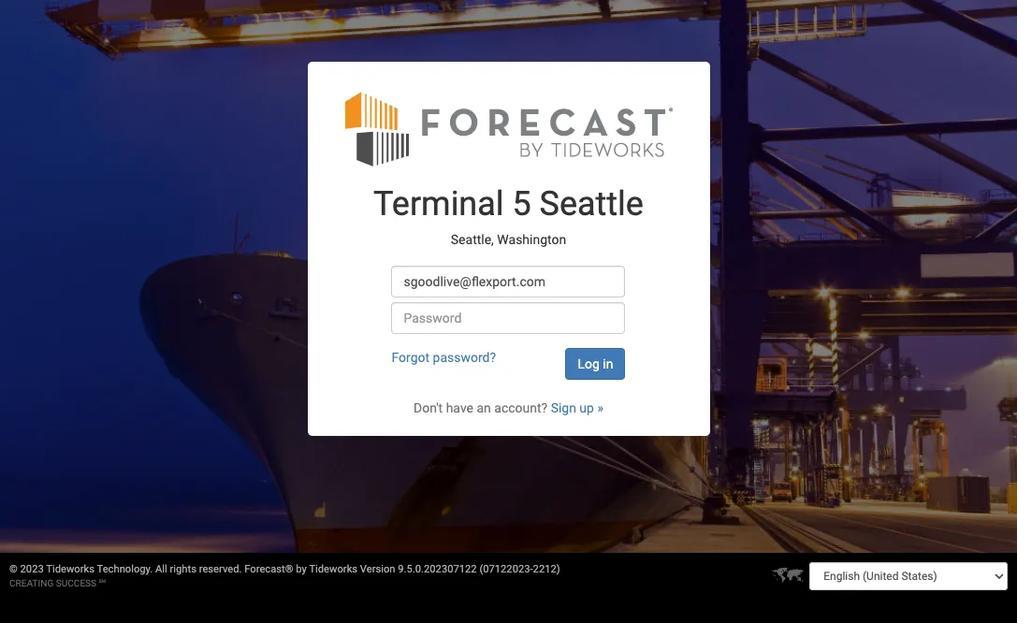 Task type: locate. For each thing, give the bounding box(es) containing it.
log in button
[[566, 349, 626, 380]]

»
[[597, 401, 604, 416]]

log
[[578, 357, 600, 372]]

0 horizontal spatial tideworks
[[46, 563, 95, 576]]

rights
[[170, 563, 196, 576]]

℠
[[99, 578, 106, 589]]

password?
[[433, 350, 496, 365]]

1 horizontal spatial tideworks
[[309, 563, 358, 576]]

don't
[[414, 401, 443, 416]]

creating
[[9, 578, 54, 589]]

tideworks right by
[[309, 563, 358, 576]]

terminal
[[373, 185, 504, 224]]

forgot
[[392, 350, 430, 365]]

an
[[477, 401, 491, 416]]

reserved.
[[199, 563, 242, 576]]

washington
[[497, 232, 566, 247]]

by
[[296, 563, 307, 576]]

Password password field
[[392, 303, 626, 334]]

(07122023-
[[480, 563, 533, 576]]

© 2023 tideworks technology. all rights reserved. forecast® by tideworks version 9.5.0.202307122 (07122023-2212) creating success ℠
[[9, 563, 560, 589]]

2212)
[[533, 563, 560, 576]]

2 tideworks from the left
[[309, 563, 358, 576]]

forgot password? log in
[[392, 350, 613, 372]]

tideworks
[[46, 563, 95, 576], [309, 563, 358, 576]]

forgot password? link
[[392, 350, 496, 365]]

tideworks up success
[[46, 563, 95, 576]]



Task type: describe. For each thing, give the bounding box(es) containing it.
Email or username text field
[[392, 266, 626, 298]]

in
[[603, 357, 613, 372]]

have
[[446, 401, 474, 416]]

seattle
[[540, 185, 644, 224]]

©
[[9, 563, 18, 576]]

forecast® by tideworks image
[[345, 90, 672, 168]]

9.5.0.202307122
[[398, 563, 477, 576]]

all
[[155, 563, 167, 576]]

don't have an account? sign up »
[[414, 401, 604, 416]]

seattle,
[[451, 232, 494, 247]]

version
[[360, 563, 395, 576]]

up
[[580, 401, 594, 416]]

success
[[56, 578, 96, 589]]

1 tideworks from the left
[[46, 563, 95, 576]]

sign
[[551, 401, 576, 416]]

sign up » link
[[551, 401, 604, 416]]

2023
[[20, 563, 44, 576]]

5
[[512, 185, 531, 224]]

forecast®
[[245, 563, 293, 576]]

technology.
[[97, 563, 153, 576]]

terminal 5 seattle seattle, washington
[[373, 185, 644, 247]]

account?
[[494, 401, 548, 416]]



